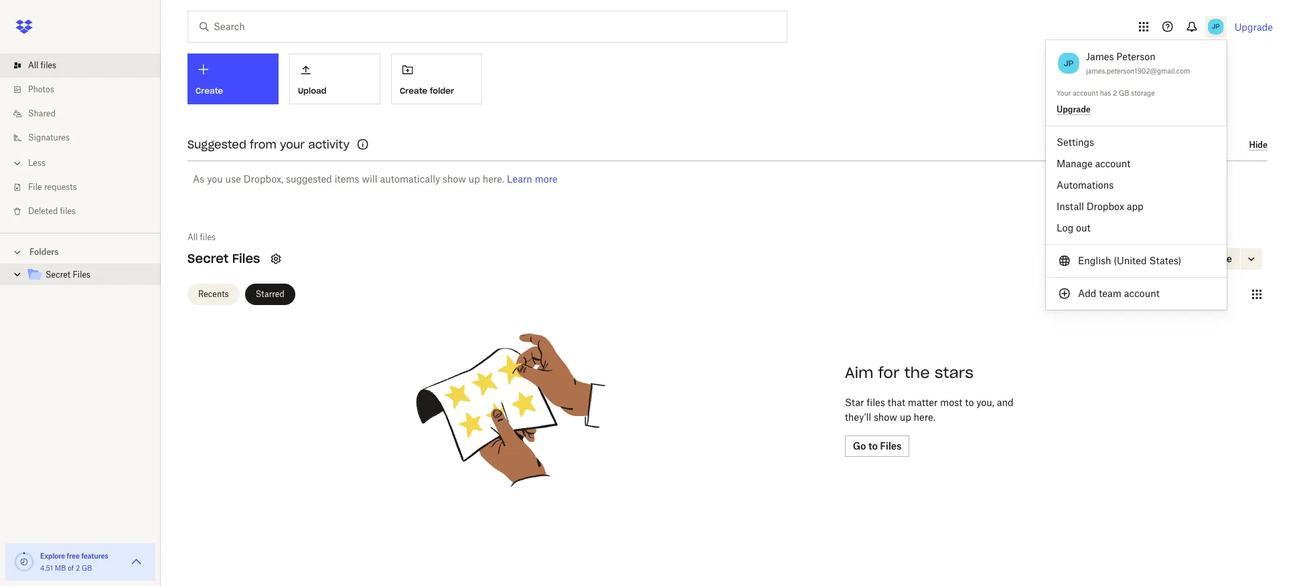 Task type: vqa. For each thing, say whether or not it's contained in the screenshot.
Learn more LINK
yes



Task type: describe. For each thing, give the bounding box(es) containing it.
quota usage element
[[13, 552, 35, 573]]

file
[[28, 182, 42, 192]]

english (united states) menu item
[[1046, 250, 1227, 272]]

requests
[[44, 182, 77, 192]]

dropbox,
[[244, 173, 283, 185]]

shared
[[28, 108, 56, 119]]

features
[[81, 553, 108, 561]]

manage
[[1057, 158, 1093, 169]]

deleted files link
[[11, 200, 161, 224]]

add
[[1078, 288, 1097, 299]]

team
[[1099, 288, 1122, 299]]

star files that matter most to you, and they'll show up here.
[[845, 397, 1014, 423]]

log
[[1057, 222, 1074, 234]]

install dropbox app
[[1057, 201, 1144, 212]]

0 horizontal spatial show
[[443, 173, 466, 185]]

explore free features 4.51 mb of 2 gb
[[40, 553, 108, 573]]

dropbox
[[1087, 201, 1125, 212]]

learn
[[507, 173, 532, 185]]

jp
[[1064, 58, 1074, 68]]

star
[[845, 397, 864, 409]]

you for use
[[207, 173, 223, 185]]

folders
[[29, 247, 59, 257]]

they'll
[[845, 412, 871, 423]]

list containing all files
[[0, 46, 161, 233]]

peterson
[[1117, 51, 1156, 62]]

0 vertical spatial upgrade
[[1235, 21, 1273, 32]]

dropbox image
[[11, 13, 38, 40]]

log out link
[[1046, 218, 1227, 239]]

all inside the all files list item
[[28, 60, 38, 70]]

all files list item
[[0, 54, 161, 78]]

your
[[1057, 89, 1071, 97]]

add team account
[[1078, 288, 1160, 299]]

and
[[997, 397, 1014, 409]]

files inside list item
[[41, 60, 56, 70]]

0 vertical spatial 2
[[1113, 89, 1117, 97]]

secret files inside 'link'
[[46, 270, 91, 280]]

aim
[[845, 364, 874, 382]]

manage account link
[[1046, 153, 1227, 175]]

account for your
[[1073, 89, 1098, 97]]

1 vertical spatial upgrade
[[1057, 104, 1091, 114]]

upgrade link
[[1235, 21, 1273, 32]]

english
[[1078, 255, 1111, 267]]

less
[[28, 158, 46, 168]]

that
[[888, 397, 906, 409]]

automations link
[[1046, 175, 1227, 196]]

your account has 2 gb storage
[[1057, 89, 1155, 97]]

signatures
[[28, 133, 70, 143]]

0 vertical spatial files
[[232, 251, 260, 267]]

stars
[[935, 364, 974, 382]]

as
[[193, 173, 205, 185]]

log out
[[1057, 222, 1091, 234]]

as you use dropbox, suggested items will automatically show up here. learn more
[[193, 173, 558, 185]]

james
[[1086, 51, 1114, 62]]

folder
[[430, 86, 454, 96]]

only you have access
[[1063, 254, 1145, 264]]

english (united states)
[[1078, 255, 1182, 267]]

account for manage
[[1095, 158, 1131, 169]]

create folder
[[400, 86, 454, 96]]

up inside star files that matter most to you, and they'll show up here.
[[900, 412, 911, 423]]

deleted files
[[28, 206, 76, 216]]

james.peterson1902@gmail.com
[[1086, 67, 1190, 75]]

you for have
[[1084, 254, 1097, 264]]

deleted
[[28, 206, 58, 216]]

use
[[225, 173, 241, 185]]

create folder button
[[391, 54, 482, 104]]

your
[[280, 138, 305, 151]]



Task type: locate. For each thing, give the bounding box(es) containing it.
secret files link
[[27, 267, 150, 285]]

1 vertical spatial account
[[1095, 158, 1131, 169]]

choose a language: image
[[1057, 253, 1073, 269]]

1 vertical spatial all files link
[[188, 231, 216, 244]]

files up starred
[[232, 251, 260, 267]]

account
[[1073, 89, 1098, 97], [1095, 158, 1131, 169], [1124, 288, 1160, 299]]

upgrade down your
[[1057, 104, 1091, 114]]

secret inside 'link'
[[46, 270, 70, 280]]

secret files
[[188, 251, 260, 267], [46, 270, 91, 280]]

2 right of
[[76, 565, 80, 573]]

0 horizontal spatial secret files
[[46, 270, 91, 280]]

from
[[250, 138, 276, 151]]

learn more link
[[507, 173, 558, 185]]

1 horizontal spatial show
[[874, 412, 897, 423]]

2 vertical spatial account
[[1124, 288, 1160, 299]]

0 vertical spatial all files link
[[11, 54, 161, 78]]

0 vertical spatial gb
[[1119, 89, 1130, 97]]

show
[[443, 173, 466, 185], [874, 412, 897, 423]]

here. inside star files that matter most to you, and they'll show up here.
[[914, 412, 936, 423]]

files inside 'link'
[[60, 206, 76, 216]]

2
[[1113, 89, 1117, 97], [76, 565, 80, 573]]

secret files down folders "button"
[[46, 270, 91, 280]]

files inside 'link'
[[73, 270, 91, 280]]

0 vertical spatial all
[[28, 60, 38, 70]]

secret down folders
[[46, 270, 70, 280]]

gb right has on the right top of the page
[[1119, 89, 1130, 97]]

share button
[[1182, 248, 1240, 270]]

account right team at right
[[1124, 288, 1160, 299]]

0 horizontal spatial you
[[207, 173, 223, 185]]

1 vertical spatial secret
[[46, 270, 70, 280]]

storage
[[1131, 89, 1155, 97]]

up left 'learn'
[[469, 173, 480, 185]]

you
[[207, 173, 223, 185], [1084, 254, 1097, 264]]

starred
[[256, 289, 285, 299]]

create
[[400, 86, 427, 96]]

4.51
[[40, 565, 53, 573]]

suggested
[[188, 138, 246, 151]]

here. left 'learn'
[[483, 173, 504, 185]]

1 vertical spatial show
[[874, 412, 897, 423]]

0 horizontal spatial all
[[28, 60, 38, 70]]

1 vertical spatial secret files
[[46, 270, 91, 280]]

0 vertical spatial secret
[[188, 251, 229, 267]]

1 vertical spatial here.
[[914, 412, 936, 423]]

0 horizontal spatial upgrade
[[1057, 104, 1091, 114]]

1 horizontal spatial all
[[188, 232, 198, 242]]

share
[[1205, 253, 1232, 265]]

1 horizontal spatial gb
[[1119, 89, 1130, 97]]

jp button
[[1057, 50, 1081, 77]]

0 horizontal spatial 2
[[76, 565, 80, 573]]

manage account
[[1057, 158, 1131, 169]]

will
[[362, 173, 378, 185]]

1 vertical spatial gb
[[82, 565, 92, 573]]

secret
[[188, 251, 229, 267], [46, 270, 70, 280]]

app
[[1127, 201, 1144, 212]]

2 right has on the right top of the page
[[1113, 89, 1117, 97]]

mb
[[55, 565, 66, 573]]

1 vertical spatial up
[[900, 412, 911, 423]]

automations
[[1057, 179, 1114, 191]]

activity
[[308, 138, 350, 151]]

signatures link
[[11, 126, 161, 150]]

free
[[67, 553, 80, 561]]

0 horizontal spatial up
[[469, 173, 480, 185]]

files
[[232, 251, 260, 267], [73, 270, 91, 280]]

recents
[[198, 289, 229, 299]]

2 inside explore free features 4.51 mb of 2 gb
[[76, 565, 80, 573]]

0 horizontal spatial gb
[[82, 565, 92, 573]]

file requests
[[28, 182, 77, 192]]

more
[[535, 173, 558, 185]]

0 vertical spatial here.
[[483, 173, 504, 185]]

file requests link
[[11, 175, 161, 200]]

account down settings link
[[1095, 158, 1131, 169]]

to
[[965, 397, 974, 409]]

1 horizontal spatial all files
[[188, 232, 216, 242]]

photos link
[[11, 78, 161, 102]]

files up recents at the left of page
[[200, 232, 216, 242]]

0 vertical spatial up
[[469, 173, 480, 185]]

matter
[[908, 397, 938, 409]]

show right automatically
[[443, 173, 466, 185]]

james peterson james.peterson1902@gmail.com
[[1086, 51, 1190, 75]]

files inside star files that matter most to you, and they'll show up here.
[[867, 397, 885, 409]]

1 vertical spatial all
[[188, 232, 198, 242]]

all files link
[[11, 54, 161, 78], [188, 231, 216, 244]]

up
[[469, 173, 480, 185], [900, 412, 911, 423]]

starred button
[[245, 284, 295, 305]]

up down that
[[900, 412, 911, 423]]

all up "photos"
[[28, 60, 38, 70]]

1 horizontal spatial files
[[232, 251, 260, 267]]

0 horizontal spatial all files link
[[11, 54, 161, 78]]

add team account link
[[1046, 283, 1227, 305]]

0 vertical spatial show
[[443, 173, 466, 185]]

explore
[[40, 553, 65, 561]]

you left have
[[1084, 254, 1097, 264]]

you,
[[977, 397, 995, 409]]

all files link up shared link
[[11, 54, 161, 78]]

suggested
[[286, 173, 332, 185]]

only
[[1063, 254, 1081, 264]]

1 horizontal spatial 2
[[1113, 89, 1117, 97]]

all
[[28, 60, 38, 70], [188, 232, 198, 242]]

0 vertical spatial secret files
[[188, 251, 260, 267]]

aim for the stars
[[845, 364, 974, 382]]

upgrade right account menu icon
[[1235, 21, 1273, 32]]

gb inside explore free features 4.51 mb of 2 gb
[[82, 565, 92, 573]]

1 horizontal spatial you
[[1084, 254, 1097, 264]]

secret files up recents at the left of page
[[188, 251, 260, 267]]

1 horizontal spatial up
[[900, 412, 911, 423]]

upgrade button
[[1057, 104, 1091, 115]]

all files
[[28, 60, 56, 70], [188, 232, 216, 242]]

files
[[41, 60, 56, 70], [60, 206, 76, 216], [200, 232, 216, 242], [867, 397, 885, 409]]

of
[[68, 565, 74, 573]]

show down that
[[874, 412, 897, 423]]

(united
[[1114, 255, 1147, 267]]

all files inside list item
[[28, 60, 56, 70]]

0 horizontal spatial all files
[[28, 60, 56, 70]]

recents button
[[188, 284, 240, 305]]

1 horizontal spatial here.
[[914, 412, 936, 423]]

1 horizontal spatial secret files
[[188, 251, 260, 267]]

gb down features
[[82, 565, 92, 573]]

out
[[1076, 222, 1091, 234]]

0 vertical spatial account
[[1073, 89, 1098, 97]]

for
[[878, 364, 900, 382]]

account left has on the right top of the page
[[1073, 89, 1098, 97]]

access
[[1119, 254, 1145, 264]]

files right deleted
[[60, 206, 76, 216]]

account menu image
[[1205, 16, 1227, 38]]

1 horizontal spatial upgrade
[[1235, 21, 1273, 32]]

1 vertical spatial all files
[[188, 232, 216, 242]]

has
[[1100, 89, 1111, 97]]

0 horizontal spatial secret
[[46, 270, 70, 280]]

1 horizontal spatial secret
[[188, 251, 229, 267]]

0 vertical spatial you
[[207, 173, 223, 185]]

have
[[1099, 254, 1117, 264]]

settings link
[[1046, 132, 1227, 153]]

1 horizontal spatial all files link
[[188, 231, 216, 244]]

settings
[[1057, 137, 1094, 148]]

all files up recents at the left of page
[[188, 232, 216, 242]]

photos
[[28, 84, 54, 94]]

files left that
[[867, 397, 885, 409]]

automatically
[[380, 173, 440, 185]]

show inside star files that matter most to you, and they'll show up here.
[[874, 412, 897, 423]]

all files up "photos"
[[28, 60, 56, 70]]

account inside "link"
[[1095, 158, 1131, 169]]

all down as
[[188, 232, 198, 242]]

all files link up recents at the left of page
[[188, 231, 216, 244]]

1 vertical spatial 2
[[76, 565, 80, 573]]

0 vertical spatial all files
[[28, 60, 56, 70]]

files down folders "button"
[[73, 270, 91, 280]]

install
[[1057, 201, 1084, 212]]

files up "photos"
[[41, 60, 56, 70]]

0 horizontal spatial here.
[[483, 173, 504, 185]]

1 vertical spatial files
[[73, 270, 91, 280]]

here. down matter
[[914, 412, 936, 423]]

most
[[940, 397, 963, 409]]

less image
[[11, 157, 24, 170]]

shared link
[[11, 102, 161, 126]]

the
[[904, 364, 930, 382]]

secret up recents at the left of page
[[188, 251, 229, 267]]

items
[[335, 173, 359, 185]]

folders button
[[0, 242, 161, 262]]

0 horizontal spatial files
[[73, 270, 91, 280]]

you right as
[[207, 173, 223, 185]]

1 vertical spatial you
[[1084, 254, 1097, 264]]

gb
[[1119, 89, 1130, 97], [82, 565, 92, 573]]

list
[[0, 46, 161, 233]]

states)
[[1150, 255, 1182, 267]]

suggested from your activity
[[188, 138, 350, 151]]



